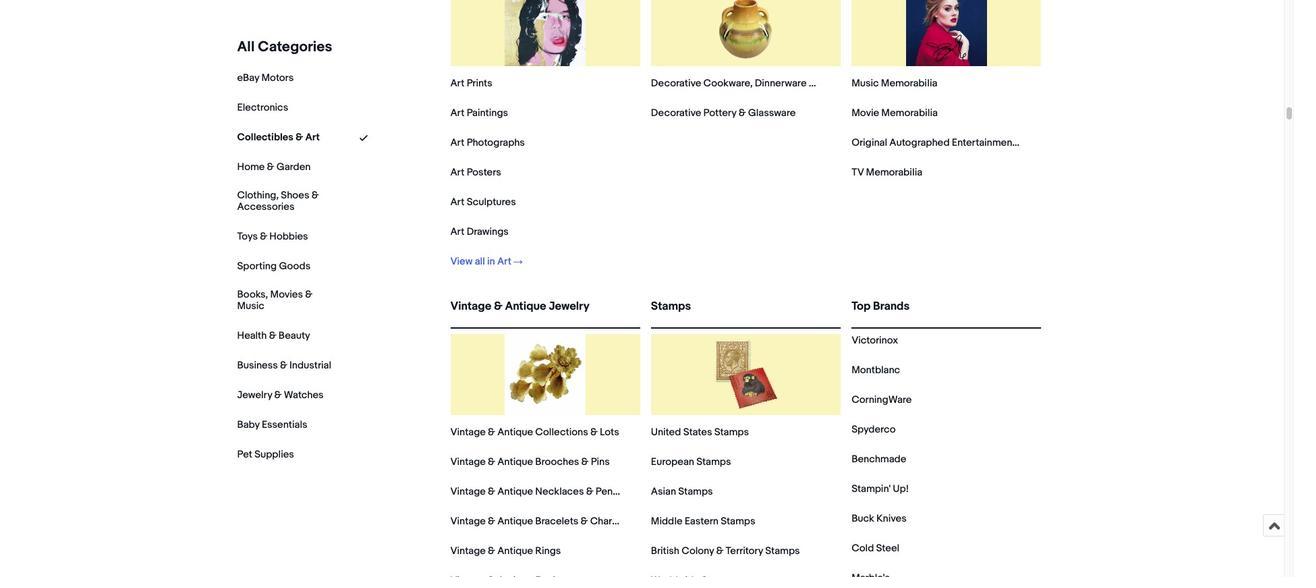 Task type: describe. For each thing, give the bounding box(es) containing it.
pottery & glass image
[[706, 0, 787, 66]]

knives
[[877, 512, 907, 525]]

art for art photographs
[[451, 136, 465, 149]]

& right health
[[269, 329, 277, 342]]

vintage for vintage & antique brooches & pins
[[451, 456, 486, 469]]

sporting goods
[[237, 260, 311, 273]]

ebay motors
[[237, 72, 294, 84]]

view all in art
[[451, 255, 511, 268]]

antique for brooches
[[498, 456, 533, 469]]

art paintings
[[451, 107, 508, 119]]

vintage for vintage & antique collections & lots
[[451, 426, 486, 439]]

vintage & antique necklaces & pendants link
[[451, 485, 639, 498]]

& right colony
[[717, 545, 724, 558]]

tv
[[852, 166, 864, 179]]

montblanc
[[852, 364, 901, 377]]

art up garden
[[305, 131, 320, 144]]

home
[[237, 161, 265, 173]]

stampin' up! link
[[852, 483, 909, 496]]

0 horizontal spatial jewelry
[[237, 389, 272, 401]]

vintage & antique jewelry image
[[505, 334, 586, 415]]

movie memorabilia
[[852, 107, 938, 119]]

& left pins
[[582, 456, 589, 469]]

states
[[684, 426, 713, 439]]

art posters
[[451, 166, 501, 179]]

all
[[237, 38, 255, 56]]

& up garden
[[296, 131, 303, 144]]

buck knives link
[[852, 512, 907, 525]]

lots
[[600, 426, 620, 439]]

jewelry & watches link
[[237, 389, 324, 401]]

art drawings link
[[451, 225, 509, 238]]

dinnerware
[[755, 77, 807, 90]]

up!
[[893, 483, 909, 496]]

& right business
[[280, 359, 287, 372]]

tv memorabilia link
[[852, 166, 923, 179]]

music memorabilia link
[[852, 77, 938, 90]]

buck knives
[[852, 512, 907, 525]]

vintage for vintage & antique necklaces & pendants
[[451, 485, 486, 498]]

corningware link
[[852, 394, 912, 406]]

music memorabilia
[[852, 77, 938, 90]]

& down the vintage & antique brooches & pins link
[[488, 485, 495, 498]]

cold
[[852, 542, 874, 555]]

baby essentials link
[[237, 418, 307, 431]]

toys & hobbies
[[237, 230, 308, 243]]

stampin' up!
[[852, 483, 909, 496]]

decorative cookware, dinnerware & serveware
[[651, 77, 867, 90]]

brands
[[874, 300, 910, 313]]

vintage & antique bracelets & charms link
[[451, 515, 626, 528]]

art paintings link
[[451, 107, 508, 119]]

& inside books, movies & music
[[305, 288, 313, 301]]

categories
[[258, 38, 333, 56]]

& left lots
[[591, 426, 598, 439]]

cookware,
[[704, 77, 753, 90]]

& right "home"
[[267, 161, 274, 173]]

health & beauty link
[[237, 329, 310, 342]]

decorative for decorative pottery & glassware
[[651, 107, 702, 119]]

vintage for vintage & antique rings
[[451, 545, 486, 558]]

memorabilia right entertainment
[[1018, 136, 1075, 149]]

art drawings
[[451, 225, 509, 238]]

books,
[[237, 288, 268, 301]]

movie memorabilia link
[[852, 107, 938, 119]]

original autographed entertainment memorabilia link
[[852, 136, 1075, 149]]

& down vintage & antique bracelets & charms
[[488, 545, 495, 558]]

essentials
[[262, 418, 307, 431]]

sporting goods link
[[237, 260, 311, 273]]

collectibles
[[237, 131, 293, 144]]

collectibles & art
[[237, 131, 320, 144]]

toys & hobbies link
[[237, 230, 308, 243]]

1 horizontal spatial music
[[852, 77, 879, 90]]

& inside vintage & antique jewelry link
[[494, 300, 503, 313]]

watches
[[284, 389, 324, 401]]

pet supplies
[[237, 448, 294, 461]]

decorative pottery & glassware link
[[651, 107, 796, 119]]

clothing,
[[237, 189, 279, 202]]

movies
[[270, 288, 303, 301]]

& right pottery
[[739, 107, 746, 119]]

original autographed entertainment memorabilia
[[852, 136, 1075, 149]]

tv memorabilia
[[852, 166, 923, 179]]

vintage & antique bracelets & charms
[[451, 515, 626, 528]]

autographed
[[890, 136, 950, 149]]

decorative for decorative cookware, dinnerware & serveware
[[651, 77, 702, 90]]

antique for jewelry
[[505, 300, 547, 313]]

benchmade
[[852, 453, 907, 466]]

corningware
[[852, 394, 912, 406]]

electronics
[[237, 101, 288, 114]]

top
[[852, 300, 871, 313]]

business & industrial
[[237, 359, 331, 372]]

& inside clothing, shoes & accessories
[[312, 189, 319, 202]]

vintage & antique jewelry
[[451, 300, 590, 313]]

art prints link
[[451, 77, 493, 90]]

home & garden
[[237, 161, 311, 173]]

business
[[237, 359, 278, 372]]

baby
[[237, 418, 260, 431]]



Task type: locate. For each thing, give the bounding box(es) containing it.
art prints
[[451, 77, 493, 90]]

motors
[[262, 72, 294, 84]]

antique down vintage & antique collections & lots link at the bottom left
[[498, 456, 533, 469]]

& left serveware
[[809, 77, 817, 90]]

original
[[852, 136, 888, 149]]

view
[[451, 255, 473, 268]]

antique down view all in art link
[[505, 300, 547, 313]]

art left prints
[[451, 77, 465, 90]]

united states stamps link
[[651, 426, 749, 439]]

6 vintage from the top
[[451, 545, 486, 558]]

art for art sculptures
[[451, 196, 465, 209]]

1 vintage from the top
[[451, 300, 492, 313]]

cold steel
[[852, 542, 900, 555]]

buck
[[852, 512, 875, 525]]

decorative cookware, dinnerware & serveware link
[[651, 77, 867, 90]]

vintage & antique rings link
[[451, 545, 561, 558]]

european
[[651, 456, 695, 469]]

music
[[852, 77, 879, 90], [237, 299, 264, 312]]

glassware
[[749, 107, 796, 119]]

movie
[[852, 107, 880, 119]]

memorabilia right tv
[[866, 166, 923, 179]]

antique up the vintage & antique brooches & pins link
[[498, 426, 533, 439]]

memorabilia for tv memorabilia
[[866, 166, 923, 179]]

drawings
[[467, 225, 509, 238]]

vintage inside vintage & antique jewelry link
[[451, 300, 492, 313]]

shoes
[[281, 189, 309, 202]]

decorative left cookware,
[[651, 77, 702, 90]]

art photographs link
[[451, 136, 525, 149]]

0 vertical spatial music
[[852, 77, 879, 90]]

eastern
[[685, 515, 719, 528]]

music inside books, movies & music
[[237, 299, 264, 312]]

european stamps
[[651, 456, 731, 469]]

books, movies & music
[[237, 288, 313, 312]]

clothing, shoes & accessories link
[[237, 189, 332, 213]]

vintage & antique necklaces & pendants
[[451, 485, 639, 498]]

entertainment memorabilia image
[[907, 0, 988, 66]]

spyderco link
[[852, 423, 896, 436]]

memorabilia for music memorabilia
[[881, 77, 938, 90]]

territory
[[726, 545, 764, 558]]

vintage & antique collections & lots
[[451, 426, 620, 439]]

art left posters
[[451, 166, 465, 179]]

health & beauty
[[237, 329, 310, 342]]

0 horizontal spatial music
[[237, 299, 264, 312]]

art photographs
[[451, 136, 525, 149]]

& left watches
[[274, 389, 282, 401]]

business & industrial link
[[237, 359, 331, 372]]

antique for bracelets
[[498, 515, 533, 528]]

5 vintage from the top
[[451, 515, 486, 528]]

antique left the rings
[[498, 545, 533, 558]]

spyderco
[[852, 423, 896, 436]]

& left the pendants
[[586, 485, 594, 498]]

baby essentials
[[237, 418, 307, 431]]

& up vintage & antique rings link on the bottom of page
[[488, 515, 495, 528]]

steel
[[877, 542, 900, 555]]

0 vertical spatial decorative
[[651, 77, 702, 90]]

brooches
[[536, 456, 579, 469]]

art left paintings
[[451, 107, 465, 119]]

sculptures
[[467, 196, 516, 209]]

vintage & antique brooches & pins
[[451, 456, 610, 469]]

& down vintage & antique collections & lots link at the bottom left
[[488, 456, 495, 469]]

music up movie
[[852, 77, 879, 90]]

paintings
[[467, 107, 508, 119]]

vintage for vintage & antique bracelets & charms
[[451, 515, 486, 528]]

art up art posters
[[451, 136, 465, 149]]

3 vintage from the top
[[451, 456, 486, 469]]

hobbies
[[270, 230, 308, 243]]

middle eastern stamps
[[651, 515, 756, 528]]

beauty
[[279, 329, 310, 342]]

prints
[[467, 77, 493, 90]]

art sculptures
[[451, 196, 516, 209]]

memorabilia
[[881, 77, 938, 90], [882, 107, 938, 119], [1018, 136, 1075, 149], [866, 166, 923, 179]]

art sculptures link
[[451, 196, 516, 209]]

art posters link
[[451, 166, 501, 179]]

benchmade link
[[852, 453, 907, 466]]

antique for necklaces
[[498, 485, 533, 498]]

books, movies & music link
[[237, 288, 332, 312]]

industrial
[[290, 359, 331, 372]]

decorative left pottery
[[651, 107, 702, 119]]

& right movies
[[305, 288, 313, 301]]

art up view
[[451, 225, 465, 238]]

1 vertical spatial decorative
[[651, 107, 702, 119]]

antique for collections
[[498, 426, 533, 439]]

art left sculptures
[[451, 196, 465, 209]]

1 vertical spatial music
[[237, 299, 264, 312]]

art for art paintings
[[451, 107, 465, 119]]

& right toys
[[260, 230, 267, 243]]

clothing, shoes & accessories
[[237, 189, 319, 213]]

0 vertical spatial jewelry
[[549, 300, 590, 313]]

asian
[[651, 485, 676, 498]]

ebay
[[237, 72, 259, 84]]

memorabilia up the 'autographed'
[[882, 107, 938, 119]]

2 vintage from the top
[[451, 426, 486, 439]]

art for art drawings
[[451, 225, 465, 238]]

posters
[[467, 166, 501, 179]]

memorabilia for movie memorabilia
[[882, 107, 938, 119]]

vintage & antique jewelry link
[[451, 300, 641, 325]]

entertainment
[[952, 136, 1016, 149]]

electronics link
[[237, 101, 288, 114]]

accessories
[[237, 200, 295, 213]]

antique down the vintage & antique brooches & pins
[[498, 485, 533, 498]]

pet
[[237, 448, 252, 461]]

music up health
[[237, 299, 264, 312]]

1 vertical spatial jewelry
[[237, 389, 272, 401]]

victorinox link
[[852, 334, 899, 347]]

& left charms
[[581, 515, 588, 528]]

united states stamps
[[651, 426, 749, 439]]

garden
[[277, 161, 311, 173]]

antique up vintage & antique rings link on the bottom of page
[[498, 515, 533, 528]]

&
[[809, 77, 817, 90], [739, 107, 746, 119], [296, 131, 303, 144], [267, 161, 274, 173], [312, 189, 319, 202], [260, 230, 267, 243], [305, 288, 313, 301], [494, 300, 503, 313], [269, 329, 277, 342], [280, 359, 287, 372], [274, 389, 282, 401], [488, 426, 495, 439], [591, 426, 598, 439], [488, 456, 495, 469], [582, 456, 589, 469], [488, 485, 495, 498], [586, 485, 594, 498], [488, 515, 495, 528], [581, 515, 588, 528], [488, 545, 495, 558], [717, 545, 724, 558]]

antique for rings
[[498, 545, 533, 558]]

pendants
[[596, 485, 639, 498]]

asian stamps
[[651, 485, 713, 498]]

health
[[237, 329, 267, 342]]

vintage & antique rings
[[451, 545, 561, 558]]

& up the vintage & antique brooches & pins link
[[488, 426, 495, 439]]

1 horizontal spatial jewelry
[[549, 300, 590, 313]]

jewelry & watches
[[237, 389, 324, 401]]

& down 'in'
[[494, 300, 503, 313]]

1 decorative from the top
[[651, 77, 702, 90]]

view all in art link
[[451, 255, 523, 268]]

4 vintage from the top
[[451, 485, 486, 498]]

art image
[[505, 0, 586, 66]]

2 decorative from the top
[[651, 107, 702, 119]]

vintage for vintage & antique jewelry
[[451, 300, 492, 313]]

art right 'in'
[[498, 255, 511, 268]]

cold steel link
[[852, 542, 900, 555]]

pottery
[[704, 107, 737, 119]]

collectibles & art link
[[237, 131, 320, 144]]

& right shoes
[[312, 189, 319, 202]]

memorabilia up "movie memorabilia"
[[881, 77, 938, 90]]

jewelry
[[549, 300, 590, 313], [237, 389, 272, 401]]

pet supplies link
[[237, 448, 294, 461]]

art for art prints
[[451, 77, 465, 90]]

all categories
[[237, 38, 333, 56]]

stamps image
[[706, 334, 787, 415]]

stamps
[[651, 300, 691, 313], [715, 426, 749, 439], [697, 456, 731, 469], [679, 485, 713, 498], [721, 515, 756, 528], [766, 545, 800, 558]]

art for art posters
[[451, 166, 465, 179]]

bracelets
[[536, 515, 579, 528]]

british
[[651, 545, 680, 558]]

pins
[[591, 456, 610, 469]]

european stamps link
[[651, 456, 731, 469]]

middle
[[651, 515, 683, 528]]



Task type: vqa. For each thing, say whether or not it's contained in the screenshot.
2nd 1***2 (124)
no



